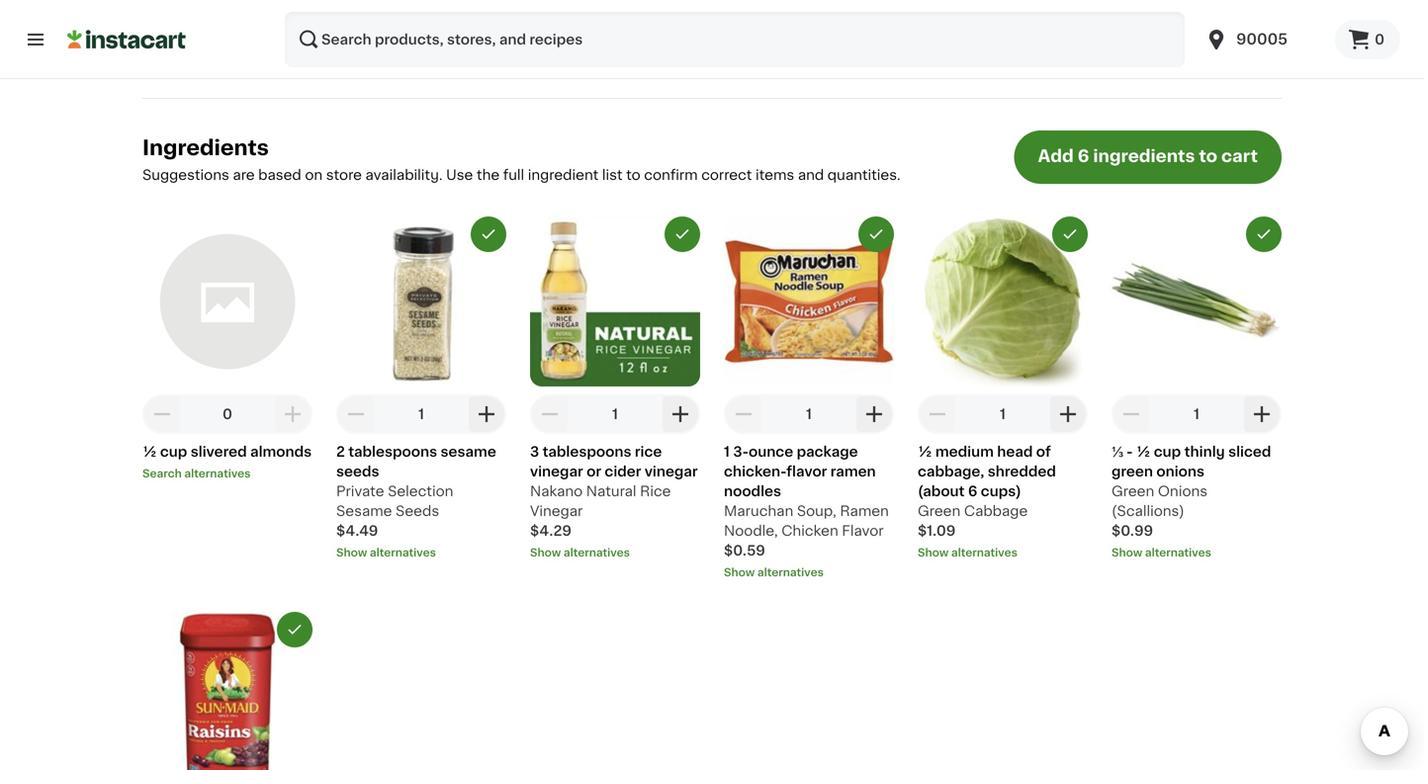 Task type: describe. For each thing, give the bounding box(es) containing it.
items
[[756, 168, 795, 182]]

slivered
[[191, 445, 247, 459]]

1 by from the left
[[275, 3, 289, 14]]

product group containing 0
[[142, 216, 313, 482]]

2 vinegar from the left
[[645, 465, 698, 479]]

show alternatives button for ramen
[[724, 565, 894, 581]]

½ cup slivered almonds search alternatives
[[142, 445, 312, 479]]

full
[[503, 168, 524, 182]]

medium
[[936, 445, 994, 459]]

3-
[[733, 445, 749, 459]]

increment quantity image for 1 3-ounce package chicken-flavor ramen noodles
[[863, 402, 886, 426]]

list
[[602, 168, 623, 182]]

cabbage
[[964, 504, 1028, 518]]

show inside 2 tablespoons sesame seeds private selection sesame seeds $4.49 show alternatives
[[336, 547, 367, 558]]

add
[[1038, 148, 1074, 165]]

cart
[[1222, 148, 1258, 165]]

suggestions
[[142, 168, 229, 182]]

tablespoons for vinegar
[[543, 445, 632, 459]]

6 inside button
[[1078, 148, 1090, 165]]

chicken
[[782, 524, 839, 538]]

⅓ - ½ cup thinly sliced green onions green onions (scallions) $0.99 show alternatives
[[1112, 445, 1272, 558]]

$0.59
[[724, 544, 766, 558]]

$4.49
[[336, 524, 378, 538]]

3 tablespoons rice vinegar or cider vinegar nakano natural rice vinegar $4.29 show alternatives
[[530, 445, 698, 558]]

alternatives inside 2 tablespoons sesame seeds private selection sesame seeds $4.49 show alternatives
[[370, 547, 436, 558]]

alternatives inside ½ cup slivered almonds search alternatives
[[184, 468, 251, 479]]

1 inside 1 3-ounce package chicken-flavor ramen noodles maruchan soup, ramen noodle, chicken flavor $0.59 show alternatives
[[724, 445, 730, 459]]

show for $4.29
[[530, 547, 561, 558]]

2 tablespoons sesame seeds private selection sesame seeds $4.49 show alternatives
[[336, 445, 496, 558]]

shredded
[[988, 465, 1056, 479]]

show alternatives button for vinegar
[[530, 545, 700, 561]]

0 horizontal spatial to
[[626, 168, 641, 182]]

delivery for 2nd the delivery by 2:00pm link from the right
[[616, 3, 663, 14]]

cider
[[605, 465, 641, 479]]

show alternatives button for (scallions)
[[1112, 545, 1282, 561]]

green
[[1112, 465, 1153, 479]]

½ medium head of cabbage, shredded (about 6 cups) green cabbage $1.09 show alternatives
[[918, 445, 1056, 558]]

vinegar
[[530, 504, 583, 518]]

correct
[[702, 168, 752, 182]]

(scallions)
[[1112, 504, 1185, 518]]

green inside ½ medium head of cabbage, shredded (about 6 cups) green cabbage $1.09 show alternatives
[[918, 504, 961, 518]]

1 for head
[[1000, 407, 1006, 421]]

sesame
[[441, 445, 496, 459]]

decrement quantity image for -
[[1120, 402, 1144, 426]]

green inside ⅓ - ½ cup thinly sliced green onions green onions (scallions) $0.99 show alternatives
[[1112, 485, 1155, 498]]

search alternatives button
[[142, 466, 313, 482]]

1 delivery from the left
[[226, 3, 272, 14]]

package
[[797, 445, 858, 459]]

to inside button
[[1199, 148, 1218, 165]]

decrement quantity image for 1
[[732, 402, 756, 426]]

cup inside ⅓ - ½ cup thinly sliced green onions green onions (scallions) $0.99 show alternatives
[[1154, 445, 1181, 459]]

3
[[530, 445, 539, 459]]

search
[[142, 468, 182, 479]]

sesame
[[336, 504, 392, 518]]

ramen
[[840, 504, 889, 518]]

show inside 1 3-ounce package chicken-flavor ramen noodles maruchan soup, ramen noodle, chicken flavor $0.59 show alternatives
[[724, 567, 755, 578]]

show alternatives button for alternatives
[[336, 545, 506, 561]]

store
[[326, 168, 362, 182]]

0 button
[[1336, 20, 1401, 59]]

chicken-
[[724, 465, 787, 479]]

natural
[[586, 485, 637, 498]]

2 delivery by 2:00pm link from the left
[[534, 0, 914, 50]]

1 vinegar from the left
[[530, 465, 583, 479]]

1 decrement quantity image from the left
[[150, 402, 174, 426]]

2:00pm for 3rd the delivery by 2:00pm link from the left
[[1074, 3, 1118, 14]]

1 90005 button from the left
[[1193, 12, 1336, 67]]

decrement quantity image for medium
[[926, 402, 950, 426]]

thinly
[[1185, 445, 1225, 459]]

$4.29
[[530, 524, 572, 538]]

add 6 ingredients to cart button
[[1014, 131, 1282, 184]]

private
[[336, 485, 384, 498]]

decrement quantity image for 3
[[538, 402, 562, 426]]

rice
[[640, 485, 671, 498]]



Task type: vqa. For each thing, say whether or not it's contained in the screenshot.
Increment quantity image for ½ medium head of cabbage, shredded (about 6 cups)
yes



Task type: locate. For each thing, give the bounding box(es) containing it.
6 inside ½ medium head of cabbage, shredded (about 6 cups) green cabbage $1.09 show alternatives
[[968, 485, 978, 498]]

alternatives inside ⅓ - ½ cup thinly sliced green onions green onions (scallions) $0.99 show alternatives
[[1145, 547, 1212, 558]]

3 delivery by 2:00pm from the left
[[1008, 3, 1118, 14]]

1 increment quantity image from the left
[[475, 402, 499, 426]]

cup up onions
[[1154, 445, 1181, 459]]

½ inside ½ medium head of cabbage, shredded (about 6 cups) green cabbage $1.09 show alternatives
[[918, 445, 932, 459]]

3 delivery by 2:00pm link from the left
[[926, 0, 1306, 50]]

1 horizontal spatial unselect item image
[[868, 225, 885, 243]]

tablespoons for seeds
[[348, 445, 437, 459]]

1 horizontal spatial delivery by 2:00pm
[[616, 3, 726, 14]]

2 horizontal spatial unselect item image
[[1061, 225, 1079, 243]]

0 horizontal spatial unselect item image
[[480, 225, 498, 243]]

2 2:00pm from the left
[[683, 3, 726, 14]]

1 2:00pm from the left
[[292, 3, 336, 14]]

alternatives down chicken
[[758, 567, 824, 578]]

(about
[[918, 485, 965, 498]]

2 horizontal spatial delivery
[[1008, 3, 1055, 14]]

1 up selection
[[418, 407, 424, 421]]

unselect item image for 2 tablespoons sesame seeds
[[480, 225, 498, 243]]

2
[[336, 445, 345, 459]]

show alternatives button for cabbage
[[918, 545, 1088, 561]]

increment quantity image for ⅓ - ½ cup thinly sliced green onions
[[1250, 402, 1274, 426]]

unselect item image
[[868, 225, 885, 243], [1061, 225, 1079, 243], [286, 621, 304, 639]]

to
[[1199, 148, 1218, 165], [626, 168, 641, 182]]

3 2:00pm from the left
[[1074, 3, 1118, 14]]

instacart logo image
[[67, 28, 186, 51]]

nakano
[[530, 485, 583, 498]]

flavor
[[787, 465, 827, 479]]

1 horizontal spatial green
[[1112, 485, 1155, 498]]

unselect item image down cart
[[1255, 225, 1273, 243]]

3 increment quantity image from the left
[[863, 402, 886, 426]]

availability.
[[366, 168, 443, 182]]

$1.09
[[918, 524, 956, 538]]

seeds
[[396, 504, 439, 518]]

unselect item image for 1 3-ounce package chicken-flavor ramen noodles
[[868, 225, 885, 243]]

2 horizontal spatial decrement quantity image
[[732, 402, 756, 426]]

vinegar up nakano
[[530, 465, 583, 479]]

ramen
[[831, 465, 876, 479]]

to left cart
[[1199, 148, 1218, 165]]

1 delivery by 2:00pm link from the left
[[142, 0, 522, 50]]

head
[[997, 445, 1033, 459]]

1 horizontal spatial by
[[666, 3, 680, 14]]

None search field
[[285, 12, 1185, 67]]

3 decrement quantity image from the left
[[732, 402, 756, 426]]

maruchan
[[724, 504, 794, 518]]

alternatives down cabbage
[[951, 547, 1018, 558]]

3 ½ from the left
[[1136, 445, 1151, 459]]

1 horizontal spatial ½
[[918, 445, 932, 459]]

use
[[446, 168, 473, 182]]

0 horizontal spatial decrement quantity image
[[344, 402, 368, 426]]

0 horizontal spatial 0
[[223, 407, 232, 421]]

3 decrement quantity image from the left
[[1120, 402, 1144, 426]]

2 horizontal spatial decrement quantity image
[[1120, 402, 1144, 426]]

alternatives down $0.99
[[1145, 547, 1212, 558]]

decrement quantity image up search
[[150, 402, 174, 426]]

0 inside product 'group'
[[223, 407, 232, 421]]

0 horizontal spatial tablespoons
[[348, 445, 437, 459]]

1 horizontal spatial to
[[1199, 148, 1218, 165]]

unselect item image for ⅓ - ½ cup thinly sliced green onions
[[1255, 225, 1273, 243]]

ingredients
[[1093, 148, 1195, 165]]

6
[[1078, 148, 1090, 165], [968, 485, 978, 498]]

2 delivery from the left
[[616, 3, 663, 14]]

2:00pm for 2nd the delivery by 2:00pm link from the right
[[683, 3, 726, 14]]

show down $0.99
[[1112, 547, 1143, 558]]

1 tablespoons from the left
[[348, 445, 437, 459]]

1 for ½
[[1194, 407, 1200, 421]]

0 horizontal spatial delivery by 2:00pm link
[[142, 0, 522, 50]]

alternatives inside ½ medium head of cabbage, shredded (about 6 cups) green cabbage $1.09 show alternatives
[[951, 547, 1018, 558]]

onions
[[1157, 465, 1205, 479]]

1 unselect item image from the left
[[480, 225, 498, 243]]

2:00pm
[[292, 3, 336, 14], [683, 3, 726, 14], [1074, 3, 1118, 14]]

alternatives down the seeds
[[370, 547, 436, 558]]

Search field
[[285, 12, 1185, 67]]

90005
[[1237, 32, 1288, 46]]

sliced
[[1229, 445, 1272, 459]]

1 vertical spatial 6
[[968, 485, 978, 498]]

decrement quantity image up medium
[[926, 402, 950, 426]]

or
[[587, 465, 601, 479]]

½
[[142, 445, 157, 459], [918, 445, 932, 459], [1136, 445, 1151, 459]]

decrement quantity image for tablespoons
[[344, 402, 368, 426]]

based
[[258, 168, 301, 182]]

0 horizontal spatial ½
[[142, 445, 157, 459]]

delivery by 2:00pm for 2nd the delivery by 2:00pm link from the right
[[616, 3, 726, 14]]

1 vertical spatial to
[[626, 168, 641, 182]]

1 left 3-
[[724, 445, 730, 459]]

flavor
[[842, 524, 884, 538]]

6 right add
[[1078, 148, 1090, 165]]

alternatives down the slivered
[[184, 468, 251, 479]]

0 horizontal spatial decrement quantity image
[[150, 402, 174, 426]]

½ for medium
[[918, 445, 932, 459]]

ounce
[[749, 445, 794, 459]]

increment quantity image for ½ medium head of cabbage, shredded (about 6 cups)
[[1056, 402, 1080, 426]]

confirm
[[644, 168, 698, 182]]

0
[[1375, 33, 1385, 46], [223, 407, 232, 421]]

½ up search
[[142, 445, 157, 459]]

decrement quantity image up -
[[1120, 402, 1144, 426]]

green down (about
[[918, 504, 961, 518]]

show down $1.09
[[918, 547, 949, 558]]

ingredient
[[528, 168, 599, 182]]

decrement quantity image up 2
[[344, 402, 368, 426]]

0 horizontal spatial 2:00pm
[[292, 3, 336, 14]]

noodle,
[[724, 524, 778, 538]]

0 horizontal spatial 6
[[968, 485, 978, 498]]

soup,
[[797, 504, 837, 518]]

1 decrement quantity image from the left
[[344, 402, 368, 426]]

almonds
[[250, 445, 312, 459]]

1 up head
[[1000, 407, 1006, 421]]

1 delivery by 2:00pm from the left
[[226, 3, 336, 14]]

0 horizontal spatial by
[[275, 3, 289, 14]]

½ up cabbage,
[[918, 445, 932, 459]]

1 vertical spatial green
[[918, 504, 961, 518]]

2 cup from the left
[[1154, 445, 1181, 459]]

are
[[233, 168, 255, 182]]

unselect item image down confirm
[[674, 225, 691, 243]]

tablespoons up or
[[543, 445, 632, 459]]

1 up cider
[[612, 407, 618, 421]]

1 horizontal spatial 2:00pm
[[683, 3, 726, 14]]

decrement quantity image
[[150, 402, 174, 426], [538, 402, 562, 426], [732, 402, 756, 426]]

seeds
[[336, 465, 379, 479]]

1 horizontal spatial decrement quantity image
[[926, 402, 950, 426]]

alternatives
[[184, 468, 251, 479], [370, 547, 436, 558], [564, 547, 630, 558], [951, 547, 1018, 558], [1145, 547, 1212, 558], [758, 567, 824, 578]]

unselect item image down the
[[480, 225, 498, 243]]

1 for sesame
[[418, 407, 424, 421]]

2 delivery by 2:00pm from the left
[[616, 3, 726, 14]]

alternatives inside 1 3-ounce package chicken-flavor ramen noodles maruchan soup, ramen noodle, chicken flavor $0.59 show alternatives
[[758, 567, 824, 578]]

2 decrement quantity image from the left
[[538, 402, 562, 426]]

1
[[418, 407, 424, 421], [612, 407, 618, 421], [806, 407, 812, 421], [1000, 407, 1006, 421], [1194, 407, 1200, 421], [724, 445, 730, 459]]

2 90005 button from the left
[[1205, 12, 1324, 67]]

4 increment quantity image from the left
[[1056, 402, 1080, 426]]

1 horizontal spatial 0
[[1375, 33, 1385, 46]]

1 3-ounce package chicken-flavor ramen noodles maruchan soup, ramen noodle, chicken flavor $0.59 show alternatives
[[724, 445, 889, 578]]

2 tablespoons from the left
[[543, 445, 632, 459]]

by
[[275, 3, 289, 14], [666, 3, 680, 14], [1057, 3, 1072, 14]]

6 left the cups)
[[968, 485, 978, 498]]

decrement quantity image up the 3
[[538, 402, 562, 426]]

show for $0.99
[[1112, 547, 1143, 558]]

cups)
[[981, 485, 1022, 498]]

⅓
[[1112, 445, 1123, 459]]

alternatives down "$4.29" at the left
[[564, 547, 630, 558]]

selection
[[388, 485, 453, 498]]

vinegar
[[530, 465, 583, 479], [645, 465, 698, 479]]

unselect item image
[[480, 225, 498, 243], [674, 225, 691, 243], [1255, 225, 1273, 243]]

show alternatives button down the seeds
[[336, 545, 506, 561]]

show alternatives button down onions
[[1112, 545, 1282, 561]]

decrement quantity image
[[344, 402, 368, 426], [926, 402, 950, 426], [1120, 402, 1144, 426]]

show alternatives button down chicken
[[724, 565, 894, 581]]

decrement quantity image up 3-
[[732, 402, 756, 426]]

1 horizontal spatial vinegar
[[645, 465, 698, 479]]

show alternatives button
[[336, 545, 506, 561], [530, 545, 700, 561], [918, 545, 1088, 561], [1112, 545, 1282, 561], [724, 565, 894, 581]]

delivery by 2:00pm link
[[142, 0, 522, 50], [534, 0, 914, 50], [926, 0, 1306, 50]]

0 vertical spatial 6
[[1078, 148, 1090, 165]]

½ for cup
[[142, 445, 157, 459]]

cup inside ½ cup slivered almonds search alternatives
[[160, 445, 187, 459]]

0 horizontal spatial delivery by 2:00pm
[[226, 3, 336, 14]]

2 horizontal spatial delivery by 2:00pm link
[[926, 0, 1306, 50]]

on
[[305, 168, 323, 182]]

1 cup from the left
[[160, 445, 187, 459]]

5 increment quantity image from the left
[[1250, 402, 1274, 426]]

2 horizontal spatial unselect item image
[[1255, 225, 1273, 243]]

product group
[[142, 216, 313, 482], [336, 216, 506, 561], [530, 216, 700, 561], [724, 216, 894, 581], [918, 216, 1088, 561], [1112, 216, 1282, 561], [142, 612, 313, 771]]

tablespoons up seeds
[[348, 445, 437, 459]]

½ right -
[[1136, 445, 1151, 459]]

$0.99
[[1112, 524, 1154, 538]]

cabbage,
[[918, 465, 985, 479]]

cup up search
[[160, 445, 187, 459]]

0 horizontal spatial green
[[918, 504, 961, 518]]

1 horizontal spatial unselect item image
[[674, 225, 691, 243]]

0 horizontal spatial vinegar
[[530, 465, 583, 479]]

show inside ½ medium head of cabbage, shredded (about 6 cups) green cabbage $1.09 show alternatives
[[918, 547, 949, 558]]

delivery by 2:00pm for 3rd the delivery by 2:00pm link from the left
[[1008, 3, 1118, 14]]

2 by from the left
[[666, 3, 680, 14]]

add 6 ingredients to cart
[[1038, 148, 1258, 165]]

to right list
[[626, 168, 641, 182]]

rice
[[635, 445, 662, 459]]

3 delivery from the left
[[1008, 3, 1055, 14]]

green
[[1112, 485, 1155, 498], [918, 504, 961, 518]]

unselect item image for 3 tablespoons rice vinegar or cider vinegar
[[674, 225, 691, 243]]

1 up package
[[806, 407, 812, 421]]

show alternatives button down the natural
[[530, 545, 700, 561]]

show alternatives button down cabbage
[[918, 545, 1088, 561]]

½ inside ⅓ - ½ cup thinly sliced green onions green onions (scallions) $0.99 show alternatives
[[1136, 445, 1151, 459]]

cup
[[160, 445, 187, 459], [1154, 445, 1181, 459]]

2 ½ from the left
[[918, 445, 932, 459]]

2 decrement quantity image from the left
[[926, 402, 950, 426]]

show down "$4.29" at the left
[[530, 547, 561, 558]]

2 horizontal spatial delivery by 2:00pm
[[1008, 3, 1118, 14]]

1 horizontal spatial delivery
[[616, 3, 663, 14]]

tablespoons inside 2 tablespoons sesame seeds private selection sesame seeds $4.49 show alternatives
[[348, 445, 437, 459]]

suggestions are based on store availability. use the full ingredient list to confirm correct items and quantities.
[[142, 168, 901, 182]]

and
[[798, 168, 824, 182]]

tablespoons inside 3 tablespoons rice vinegar or cider vinegar nakano natural rice vinegar $4.29 show alternatives
[[543, 445, 632, 459]]

show for $1.09
[[918, 547, 949, 558]]

vinegar up rice
[[645, 465, 698, 479]]

the
[[477, 168, 500, 182]]

onions
[[1158, 485, 1208, 498]]

2 unselect item image from the left
[[674, 225, 691, 243]]

0 horizontal spatial unselect item image
[[286, 621, 304, 639]]

2 horizontal spatial ½
[[1136, 445, 1151, 459]]

1 up the thinly
[[1194, 407, 1200, 421]]

increment quantity image for 2 tablespoons sesame seeds
[[475, 402, 499, 426]]

3 by from the left
[[1057, 3, 1072, 14]]

0 inside button
[[1375, 33, 1385, 46]]

1 horizontal spatial decrement quantity image
[[538, 402, 562, 426]]

1 ½ from the left
[[142, 445, 157, 459]]

delivery
[[226, 3, 272, 14], [616, 3, 663, 14], [1008, 3, 1055, 14]]

unselect item image for ½ medium head of cabbage, shredded (about 6 cups)
[[1061, 225, 1079, 243]]

1 horizontal spatial tablespoons
[[543, 445, 632, 459]]

increment quantity image for 3 tablespoons rice vinegar or cider vinegar
[[669, 402, 692, 426]]

1 horizontal spatial cup
[[1154, 445, 1181, 459]]

delivery by 2:00pm
[[226, 3, 336, 14], [616, 3, 726, 14], [1008, 3, 1118, 14]]

1 vertical spatial 0
[[223, 407, 232, 421]]

0 vertical spatial to
[[1199, 148, 1218, 165]]

0 horizontal spatial delivery
[[226, 3, 272, 14]]

tablespoons
[[348, 445, 437, 459], [543, 445, 632, 459]]

0 horizontal spatial cup
[[160, 445, 187, 459]]

delivery for 3rd the delivery by 2:00pm link from the left
[[1008, 3, 1055, 14]]

2 horizontal spatial by
[[1057, 3, 1072, 14]]

1 horizontal spatial 6
[[1078, 148, 1090, 165]]

3 unselect item image from the left
[[1255, 225, 1273, 243]]

noodles
[[724, 485, 781, 498]]

2 increment quantity image from the left
[[669, 402, 692, 426]]

increment quantity image
[[475, 402, 499, 426], [669, 402, 692, 426], [863, 402, 886, 426], [1056, 402, 1080, 426], [1250, 402, 1274, 426]]

show inside 3 tablespoons rice vinegar or cider vinegar nakano natural rice vinegar $4.29 show alternatives
[[530, 547, 561, 558]]

green down green
[[1112, 485, 1155, 498]]

show
[[336, 547, 367, 558], [530, 547, 561, 558], [918, 547, 949, 558], [1112, 547, 1143, 558], [724, 567, 755, 578]]

1 for ounce
[[806, 407, 812, 421]]

show down "$4.49"
[[336, 547, 367, 558]]

increment quantity image
[[281, 402, 305, 426]]

½ inside ½ cup slivered almonds search alternatives
[[142, 445, 157, 459]]

quantities.
[[828, 168, 901, 182]]

show inside ⅓ - ½ cup thinly sliced green onions green onions (scallions) $0.99 show alternatives
[[1112, 547, 1143, 558]]

show down the $0.59
[[724, 567, 755, 578]]

1 horizontal spatial delivery by 2:00pm link
[[534, 0, 914, 50]]

of
[[1037, 445, 1051, 459]]

-
[[1127, 445, 1133, 459]]

1 for rice
[[612, 407, 618, 421]]

2 horizontal spatial 2:00pm
[[1074, 3, 1118, 14]]

90005 button
[[1193, 12, 1336, 67], [1205, 12, 1324, 67]]

alternatives inside 3 tablespoons rice vinegar or cider vinegar nakano natural rice vinegar $4.29 show alternatives
[[564, 547, 630, 558]]

0 vertical spatial 0
[[1375, 33, 1385, 46]]

0 vertical spatial green
[[1112, 485, 1155, 498]]



